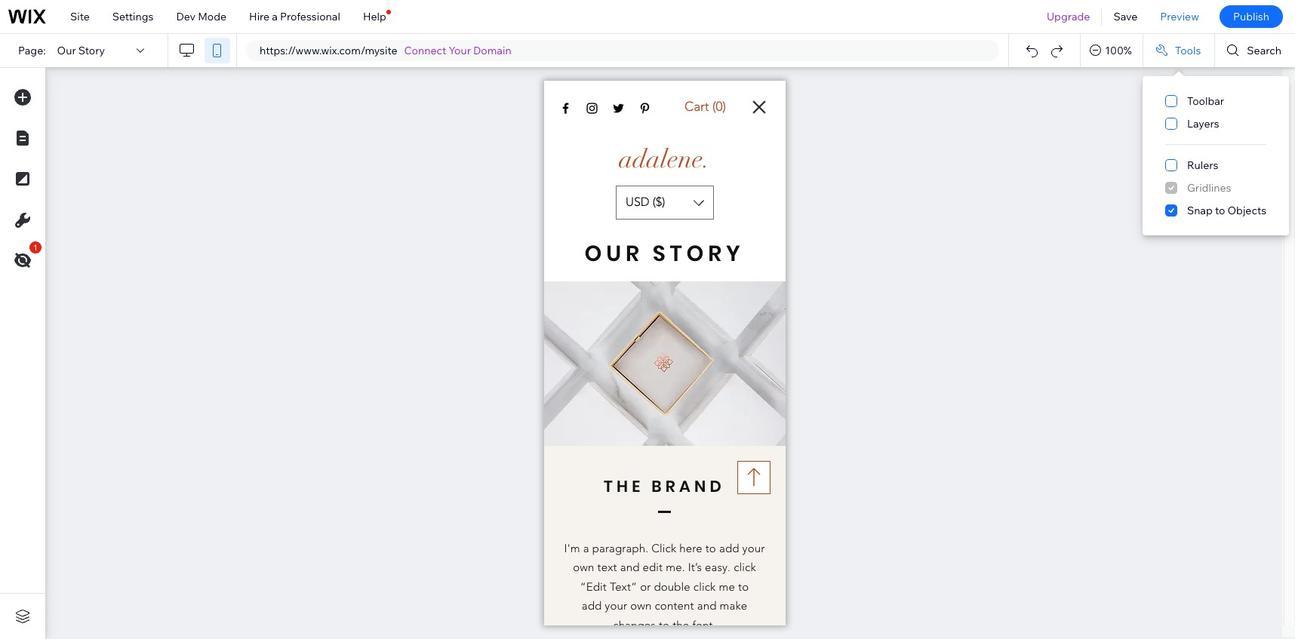 Task type: locate. For each thing, give the bounding box(es) containing it.
publish
[[1234, 10, 1270, 23]]

tools
[[1175, 44, 1202, 57]]

dev
[[176, 10, 196, 23]]

save
[[1114, 10, 1138, 23]]

settings
[[112, 10, 154, 23]]

hire
[[249, 10, 270, 23]]

dev mode
[[176, 10, 227, 23]]

help
[[363, 10, 386, 23]]

1 button
[[7, 242, 42, 276]]

100%
[[1106, 44, 1132, 57]]

save button
[[1103, 0, 1149, 33]]



Task type: describe. For each thing, give the bounding box(es) containing it.
connect
[[404, 44, 447, 57]]

100% button
[[1081, 34, 1143, 67]]

preview button
[[1149, 0, 1211, 33]]

your
[[449, 44, 471, 57]]

upgrade
[[1047, 10, 1091, 23]]

hire a professional
[[249, 10, 340, 23]]

https://www.wix.com/mysite connect your domain
[[260, 44, 512, 57]]

preview
[[1161, 10, 1200, 23]]

our story
[[57, 44, 105, 57]]

story
[[78, 44, 105, 57]]

1
[[33, 243, 38, 252]]

publish button
[[1220, 5, 1284, 28]]

mode
[[198, 10, 227, 23]]

search
[[1248, 44, 1282, 57]]

search button
[[1216, 34, 1296, 67]]

https://www.wix.com/mysite
[[260, 44, 398, 57]]

tools button
[[1144, 34, 1215, 67]]

domain
[[473, 44, 512, 57]]

a
[[272, 10, 278, 23]]

professional
[[280, 10, 340, 23]]

our
[[57, 44, 76, 57]]

site
[[70, 10, 90, 23]]



Task type: vqa. For each thing, say whether or not it's contained in the screenshot.
and
no



